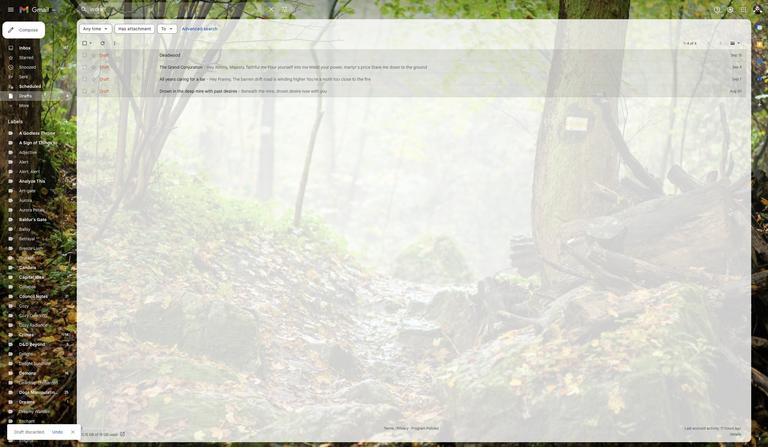 Task type: vqa. For each thing, say whether or not it's contained in the screenshot.
brother
no



Task type: locate. For each thing, give the bounding box(es) containing it.
1 horizontal spatial ·
[[410, 426, 411, 431]]

any time
[[83, 26, 101, 32]]

None checkbox
[[82, 64, 88, 70], [82, 88, 88, 94], [82, 64, 88, 70], [82, 88, 88, 94]]

me right the into
[[302, 65, 308, 70]]

compose button
[[2, 22, 45, 38]]

0 vertical spatial hey
[[207, 65, 214, 70]]

aurora for aurora "link" on the left of page
[[19, 198, 32, 203]]

to inside labels "navigation"
[[53, 140, 57, 146]]

cozy down cozy link on the left bottom of page
[[19, 313, 29, 318]]

enchanted down "enchant"
[[19, 428, 40, 434]]

gb right 15
[[103, 432, 108, 437]]

· right privacy link
[[410, 426, 411, 431]]

demons
[[19, 371, 36, 376]]

1 horizontal spatial gb
[[103, 432, 108, 437]]

all
[[160, 77, 164, 82]]

more image
[[112, 40, 118, 46]]

adjective
[[19, 150, 37, 155]]

dogs manipulating time
[[19, 390, 68, 395]]

0 vertical spatial alert
[[19, 159, 28, 165]]

1 gb from the left
[[89, 432, 94, 437]]

undo link
[[50, 427, 65, 438]]

toggle split pane mode image
[[730, 40, 736, 46]]

- right desires
[[238, 89, 240, 94]]

of inside labels "navigation"
[[33, 140, 37, 146]]

1 horizontal spatial with
[[311, 89, 319, 94]]

0 vertical spatial 21
[[65, 265, 68, 270]]

in
[[173, 89, 176, 94]]

sep left 7
[[733, 77, 739, 81]]

14
[[65, 333, 68, 337]]

sep left 8
[[733, 65, 739, 69]]

search
[[204, 26, 218, 32]]

to left come
[[53, 140, 57, 146]]

dewdrop up radiance
[[30, 313, 47, 318]]

hey right "liar"
[[210, 77, 217, 82]]

1 horizontal spatial me
[[302, 65, 308, 70]]

of right sign
[[33, 140, 37, 146]]

candela
[[19, 265, 36, 270]]

1 vertical spatial of
[[33, 140, 37, 146]]

0 vertical spatial to
[[401, 65, 405, 70]]

- up "liar"
[[204, 65, 206, 70]]

0 horizontal spatial -
[[204, 65, 206, 70]]

0 horizontal spatial with
[[205, 89, 213, 94]]

a left sign
[[19, 140, 22, 146]]

0 horizontal spatial of
[[33, 140, 37, 146]]

labels heading
[[8, 119, 64, 125]]

·
[[395, 426, 396, 431], [410, 426, 411, 431]]

3 me from the left
[[383, 65, 389, 70]]

more button
[[0, 101, 72, 110]]

draft for drown in the deep mire with past desires - beneath the mire, drown desire now with you
[[100, 89, 109, 94]]

0 horizontal spatial the
[[160, 65, 167, 70]]

follow link to manage storage image
[[120, 432, 126, 438]]

1 horizontal spatial a
[[319, 77, 322, 82]]

2 horizontal spatial -
[[238, 89, 240, 94]]

dewdrop
[[30, 313, 47, 318], [19, 380, 36, 386]]

0 vertical spatial aurora
[[19, 198, 32, 203]]

the left grand
[[160, 65, 167, 70]]

1 for dreams
[[67, 400, 68, 404]]

0 horizontal spatial a
[[196, 77, 199, 82]]

the left ground
[[406, 65, 412, 70]]

is
[[274, 77, 277, 82]]

scheduled
[[19, 84, 41, 89]]

1 vertical spatial hey
[[210, 77, 217, 82]]

2 vertical spatial to
[[53, 140, 57, 146]]

2 vertical spatial sep
[[733, 77, 739, 81]]

pour
[[268, 65, 277, 70]]

me right stare
[[383, 65, 389, 70]]

of for a sign of things to come
[[33, 140, 37, 146]]

a left godless
[[19, 131, 22, 136]]

gb right 0.15
[[89, 432, 94, 437]]

aurora down art-gate link
[[19, 198, 32, 203]]

1 aurora from the top
[[19, 198, 32, 203]]

of inside footer
[[95, 432, 98, 437]]

crimes
[[19, 332, 34, 338]]

cozy down council
[[19, 303, 29, 309]]

down
[[390, 65, 400, 70]]

the left fire
[[357, 77, 364, 82]]

0 horizontal spatial me
[[261, 65, 267, 70]]

capital
[[19, 275, 34, 280]]

cozy link
[[19, 303, 29, 309]]

aurora link
[[19, 198, 32, 203]]

last account activity: 17 hours ago details
[[685, 426, 741, 437]]

baldur's
[[19, 217, 36, 222]]

stare
[[372, 65, 382, 70]]

hey left ximmy, at the top left of page
[[207, 65, 214, 70]]

1 vertical spatial aurora
[[19, 207, 32, 213]]

3 cozy from the top
[[19, 323, 29, 328]]

None search field
[[77, 2, 293, 17]]

details
[[730, 432, 741, 437]]

1 for analyze this
[[67, 179, 68, 183]]

capital idea link
[[19, 275, 44, 280]]

2 horizontal spatial me
[[383, 65, 389, 70]]

2 aurora from the top
[[19, 207, 32, 213]]

1 cozy from the top
[[19, 303, 29, 309]]

alert
[[7, 14, 759, 440]]

d&d beyond link
[[19, 342, 45, 347]]

2 cozy from the top
[[19, 313, 29, 318]]

collapse
[[19, 284, 36, 290]]

0 horizontal spatial gb
[[89, 432, 94, 437]]

me left pour
[[261, 65, 267, 70]]

a left moth
[[319, 77, 322, 82]]

cozy for cozy radiance
[[19, 323, 29, 328]]

discarded.
[[25, 430, 45, 435]]

higher
[[293, 77, 306, 82]]

grand
[[168, 65, 180, 70]]

2 gb from the left
[[103, 432, 108, 437]]

sep 7
[[733, 77, 742, 81]]

enchanted up manipulating at the left bottom
[[37, 380, 58, 386]]

2 delight from the top
[[19, 361, 33, 366]]

radiance
[[30, 323, 47, 328]]

2 horizontal spatial to
[[401, 65, 405, 70]]

cozy up the crimes "link"
[[19, 323, 29, 328]]

a
[[19, 131, 22, 136], [19, 140, 22, 146]]

alert link
[[19, 159, 28, 165]]

the right in
[[177, 89, 184, 94]]

- right "liar"
[[207, 77, 209, 82]]

council notes
[[19, 294, 48, 299]]

delight for delight link
[[19, 351, 33, 357]]

drown in the deep mire with past desires - beneath the mire, drown desire now with you
[[160, 89, 327, 94]]

baldur's gate link
[[19, 217, 47, 222]]

wield
[[309, 65, 320, 70]]

alert up 'alert,'
[[19, 159, 28, 165]]

4
[[687, 41, 690, 45], [695, 41, 697, 45], [66, 94, 68, 98], [66, 131, 68, 135]]

0 vertical spatial the
[[160, 65, 167, 70]]

main content
[[77, 19, 752, 442]]

1
[[684, 41, 685, 45], [67, 84, 68, 89], [67, 140, 68, 145], [67, 179, 68, 183], [67, 217, 68, 222], [67, 275, 68, 279], [67, 400, 68, 404]]

1 vertical spatial a
[[19, 140, 22, 146]]

1 a from the left
[[196, 77, 199, 82]]

2 a from the top
[[19, 140, 22, 146]]

activity:
[[707, 426, 720, 431]]

1 horizontal spatial of
[[95, 432, 98, 437]]

your
[[321, 65, 329, 70]]

1 vertical spatial 21
[[65, 294, 68, 299]]

Search mail text field
[[90, 7, 264, 13]]

1 21 from the top
[[65, 265, 68, 270]]

with
[[205, 89, 213, 94], [311, 89, 319, 94]]

1 for scheduled
[[67, 84, 68, 89]]

delight for delight sunshine
[[19, 361, 33, 366]]

2 vertical spatial cozy
[[19, 323, 29, 328]]

1 vertical spatial to
[[352, 77, 356, 82]]

· right terms link
[[395, 426, 396, 431]]

draft inside 'alert'
[[14, 430, 24, 435]]

sep 13
[[731, 53, 742, 57]]

1 horizontal spatial alert
[[30, 169, 40, 174]]

analyze
[[19, 179, 36, 184]]

art-
[[19, 188, 27, 194]]

13
[[739, 53, 742, 57]]

1 vertical spatial -
[[207, 77, 209, 82]]

of
[[690, 41, 694, 45], [33, 140, 37, 146], [95, 432, 98, 437]]

2 horizontal spatial of
[[690, 41, 694, 45]]

25
[[65, 390, 68, 395]]

0 vertical spatial enchanted
[[37, 380, 58, 386]]

of left 15
[[95, 432, 98, 437]]

dreams link
[[19, 399, 35, 405]]

alert
[[19, 159, 28, 165], [30, 169, 40, 174]]

delight link
[[19, 351, 33, 357]]

a for a godless throne
[[19, 131, 22, 136]]

1 vertical spatial cozy
[[19, 313, 29, 318]]

with left you
[[311, 89, 319, 94]]

1 for capital idea
[[67, 275, 68, 279]]

0 horizontal spatial ·
[[395, 426, 396, 431]]

row
[[77, 49, 747, 61], [77, 61, 747, 73], [77, 73, 747, 85], [77, 85, 747, 97]]

the left barren
[[233, 77, 240, 82]]

road
[[264, 77, 272, 82]]

1 for baldur's gate
[[67, 217, 68, 222]]

1 row from the top
[[77, 49, 747, 61]]

delight down delight link
[[19, 361, 33, 366]]

draft for the grand conjuration - hey ximmy, majesty, faithful me pour yourself into me wield your power, martyr's price stare me down to the ground
[[100, 65, 109, 70]]

breeze lush link
[[19, 246, 43, 251]]

privacy
[[397, 426, 409, 431]]

labels
[[8, 119, 23, 125]]

1 vertical spatial enchanted
[[19, 428, 40, 434]]

0 vertical spatial delight
[[19, 351, 33, 357]]

a right for
[[196, 77, 199, 82]]

1 vertical spatial sep
[[733, 65, 739, 69]]

gmail image
[[19, 4, 52, 16]]

petals
[[33, 207, 45, 213]]

1 vertical spatial the
[[233, 77, 240, 82]]

delight down "d&d" in the left bottom of the page
[[19, 351, 33, 357]]

dewdrop down demons 'link' on the bottom of the page
[[19, 380, 36, 386]]

1 delight from the top
[[19, 351, 33, 357]]

of right –
[[690, 41, 694, 45]]

last
[[685, 426, 692, 431]]

tab list
[[752, 19, 768, 426]]

0 vertical spatial cozy
[[19, 303, 29, 309]]

15
[[99, 432, 103, 437]]

1 a from the top
[[19, 131, 22, 136]]

dogs manipulating time link
[[19, 390, 68, 395]]

0 vertical spatial a
[[19, 131, 22, 136]]

1 vertical spatial delight
[[19, 361, 33, 366]]

aurora down aurora "link" on the left of page
[[19, 207, 32, 213]]

1 vertical spatial alert
[[30, 169, 40, 174]]

sign
[[23, 140, 32, 146]]

franny,
[[218, 77, 232, 82]]

sent
[[19, 74, 28, 80]]

footer
[[77, 426, 747, 438]]

None checkbox
[[82, 40, 88, 46], [82, 52, 88, 58], [82, 76, 88, 82], [82, 40, 88, 46], [82, 52, 88, 58], [82, 76, 88, 82]]

1 · from the left
[[395, 426, 396, 431]]

enchanted
[[37, 380, 58, 386], [19, 428, 40, 434]]

to button
[[157, 24, 177, 34]]

to right down on the right top of page
[[401, 65, 405, 70]]

2 21 from the top
[[65, 294, 68, 299]]

alert up analyze this link
[[30, 169, 40, 174]]

aug
[[730, 89, 737, 93]]

0 horizontal spatial to
[[53, 140, 57, 146]]

a godless throne link
[[19, 131, 55, 136]]

majesty,
[[230, 65, 245, 70]]

1 for a sign of things to come
[[67, 140, 68, 145]]

2 vertical spatial of
[[95, 432, 98, 437]]

candela link
[[19, 265, 36, 270]]

of for 0.15 gb of 15 gb used
[[95, 432, 98, 437]]

privacy link
[[397, 426, 409, 431]]

drift
[[255, 77, 263, 82]]

with right "mire"
[[205, 89, 213, 94]]

1 horizontal spatial to
[[352, 77, 356, 82]]

to right close on the left
[[352, 77, 356, 82]]

sep left 13
[[731, 53, 738, 57]]

undo
[[52, 430, 63, 435]]

gb
[[89, 432, 94, 437], [103, 432, 108, 437]]

0 vertical spatial of
[[690, 41, 694, 45]]

moth
[[323, 77, 333, 82]]

8
[[740, 65, 742, 69]]

for
[[190, 77, 195, 82]]

aug 30
[[730, 89, 742, 93]]



Task type: describe. For each thing, give the bounding box(es) containing it.
1 me from the left
[[261, 65, 267, 70]]

ballsy
[[19, 227, 30, 232]]

sunshine
[[34, 361, 51, 366]]

the grand conjuration - hey ximmy, majesty, faithful me pour yourself into me wield your power, martyr's price stare me down to the ground
[[160, 65, 427, 70]]

terms
[[384, 426, 394, 431]]

main content containing any time
[[77, 19, 752, 442]]

past
[[214, 89, 222, 94]]

2 · from the left
[[410, 426, 411, 431]]

0.15
[[82, 432, 88, 437]]

caring
[[177, 77, 189, 82]]

sep for fire
[[733, 77, 739, 81]]

breeze
[[19, 246, 32, 251]]

alert containing draft discarded.
[[7, 14, 759, 440]]

all years caring for a liar - hey franny, the barren drift road is winding higher you're a moth too close to the fire
[[160, 77, 371, 82]]

1 horizontal spatial the
[[233, 77, 240, 82]]

attachment
[[127, 26, 151, 32]]

has
[[119, 26, 126, 32]]

brutality link
[[19, 255, 35, 261]]

dreamy wander
[[19, 409, 50, 415]]

notes
[[36, 294, 48, 299]]

terms · privacy · program policies
[[384, 426, 439, 431]]

deadwood
[[160, 53, 180, 58]]

more
[[19, 103, 29, 108]]

you're
[[307, 77, 318, 82]]

0 vertical spatial sep
[[731, 53, 738, 57]]

the left mire,
[[259, 89, 265, 94]]

3
[[66, 342, 68, 347]]

inbox
[[19, 45, 31, 51]]

a for a sign of things to come
[[19, 140, 22, 146]]

collapse link
[[19, 284, 36, 290]]

to for close
[[352, 77, 356, 82]]

program policies link
[[412, 426, 439, 431]]

inbox link
[[19, 45, 31, 51]]

4 row from the top
[[77, 85, 747, 97]]

cozy radiance
[[19, 323, 47, 328]]

search mail image
[[79, 4, 89, 15]]

too
[[334, 77, 340, 82]]

ground
[[413, 65, 427, 70]]

refresh image
[[100, 40, 106, 46]]

enchant link
[[19, 419, 35, 424]]

manipulating
[[31, 390, 57, 395]]

dewdrop enchanted link
[[19, 380, 58, 386]]

advanced search options image
[[279, 3, 291, 15]]

cozy radiance link
[[19, 323, 47, 328]]

years
[[165, 77, 176, 82]]

winding
[[278, 77, 292, 82]]

1 vertical spatial dewdrop
[[19, 380, 36, 386]]

main menu image
[[7, 6, 14, 13]]

has attachment button
[[115, 24, 155, 34]]

1 with from the left
[[205, 89, 213, 94]]

labels navigation
[[0, 19, 77, 447]]

betrayal link
[[19, 236, 35, 242]]

settings image
[[727, 6, 734, 13]]

alert,
[[19, 169, 29, 174]]

a sign of things to come
[[19, 140, 70, 146]]

advanced
[[182, 26, 203, 32]]

you
[[320, 89, 327, 94]]

terms link
[[384, 426, 394, 431]]

lush
[[34, 246, 43, 251]]

barren
[[241, 77, 254, 82]]

aurora petals
[[19, 207, 45, 213]]

account
[[693, 426, 706, 431]]

snoozed link
[[19, 65, 36, 70]]

brutality
[[19, 255, 35, 261]]

demons link
[[19, 371, 36, 376]]

2 a from the left
[[319, 77, 322, 82]]

3 row from the top
[[77, 73, 747, 85]]

footer containing terms
[[77, 426, 747, 438]]

1 inside main content
[[684, 41, 685, 45]]

1 horizontal spatial -
[[207, 77, 209, 82]]

21 for candela
[[65, 265, 68, 270]]

capital idea
[[19, 275, 44, 280]]

conjuration
[[181, 65, 203, 70]]

2 vertical spatial -
[[238, 89, 240, 94]]

17
[[721, 426, 724, 431]]

deadwood link
[[160, 52, 714, 58]]

to
[[161, 26, 166, 32]]

ximmy,
[[215, 65, 229, 70]]

7
[[740, 77, 742, 81]]

deep
[[185, 89, 195, 94]]

fire
[[365, 77, 371, 82]]

dogs
[[19, 390, 30, 395]]

draft for all years caring for a liar - hey franny, the barren drift road is winding higher you're a moth too close to the fire
[[100, 77, 109, 82]]

cozy for cozy link on the left bottom of page
[[19, 303, 29, 309]]

support image
[[714, 6, 721, 13]]

0 horizontal spatial alert
[[19, 159, 28, 165]]

price
[[361, 65, 371, 70]]

147
[[63, 46, 68, 50]]

0 vertical spatial dewdrop
[[30, 313, 47, 318]]

now
[[302, 89, 310, 94]]

crimes link
[[19, 332, 34, 338]]

any time button
[[79, 24, 112, 34]]

sep for ground
[[733, 65, 739, 69]]

2 me from the left
[[302, 65, 308, 70]]

0 vertical spatial -
[[204, 65, 206, 70]]

21 for council notes
[[65, 294, 68, 299]]

dreamy
[[19, 409, 34, 415]]

delight sunshine
[[19, 361, 51, 366]]

art-gate link
[[19, 188, 36, 194]]

mire
[[196, 89, 204, 94]]

aurora for aurora petals
[[19, 207, 32, 213]]

close
[[341, 77, 351, 82]]

this
[[36, 179, 45, 184]]

a sign of things to come link
[[19, 140, 70, 146]]

delight sunshine link
[[19, 361, 51, 366]]

wander
[[35, 409, 50, 415]]

used
[[109, 432, 117, 437]]

drown
[[160, 89, 172, 94]]

yourself
[[278, 65, 293, 70]]

clear search image
[[265, 3, 277, 15]]

cozy for cozy dewdrop
[[19, 313, 29, 318]]

a godless throne
[[19, 131, 55, 136]]

2 row from the top
[[77, 61, 747, 73]]

sent link
[[19, 74, 28, 80]]

details link
[[730, 432, 741, 437]]

to for down
[[401, 65, 405, 70]]

things
[[38, 140, 52, 146]]

2 with from the left
[[311, 89, 319, 94]]

dreams
[[19, 399, 35, 405]]

drown
[[276, 89, 288, 94]]

analyze this link
[[19, 179, 45, 184]]

enigma link
[[19, 438, 33, 443]]

analyze this
[[19, 179, 45, 184]]

d&d beyond
[[19, 342, 45, 347]]



